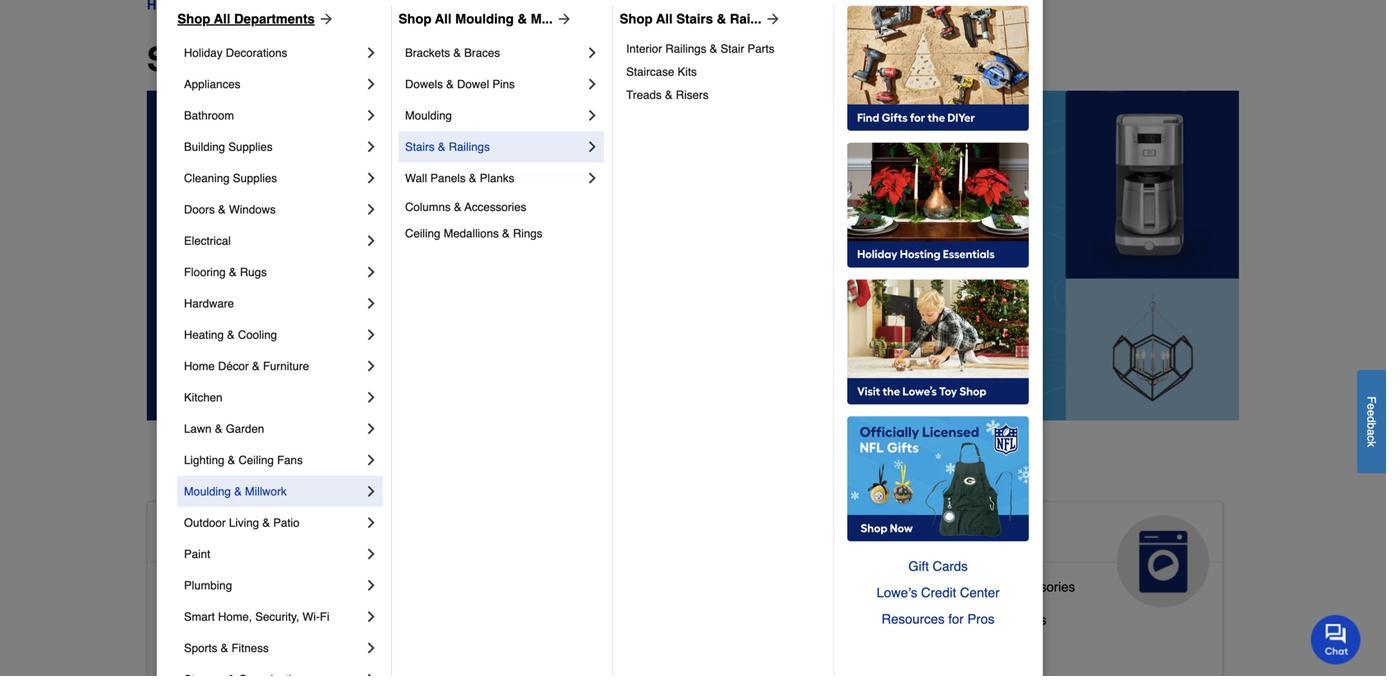 Task type: locate. For each thing, give the bounding box(es) containing it.
shop all stairs & rai...
[[620, 11, 762, 26]]

all for departments
[[214, 11, 231, 26]]

ceiling up millwork
[[239, 454, 274, 467]]

cards
[[933, 559, 968, 575]]

staircase
[[627, 65, 675, 78]]

0 horizontal spatial moulding
[[184, 485, 231, 499]]

garden
[[226, 423, 264, 436]]

home décor & furniture link
[[184, 351, 363, 382]]

shop for shop all departments
[[178, 11, 211, 26]]

chevron right image for sports & fitness
[[363, 641, 380, 657]]

plumbing link
[[184, 570, 363, 602]]

shop up interior
[[620, 11, 653, 26]]

supplies inside "link"
[[228, 140, 273, 154]]

arrow right image
[[315, 11, 335, 27], [553, 11, 573, 27]]

risers
[[676, 88, 709, 102]]

accessible home image
[[382, 516, 474, 608]]

chevron right image for wall panels & planks
[[585, 170, 601, 187]]

0 vertical spatial pet
[[635, 523, 671, 549]]

1 horizontal spatial appliances
[[897, 523, 1020, 549]]

1 vertical spatial furniture
[[654, 639, 707, 655]]

supplies up windows on the top left
[[233, 172, 277, 185]]

appliances
[[184, 78, 241, 91], [897, 523, 1020, 549]]

2 vertical spatial supplies
[[588, 606, 638, 622]]

shop up "brackets"
[[399, 11, 432, 26]]

0 horizontal spatial furniture
[[263, 360, 309, 373]]

heating & cooling link
[[184, 320, 363, 351]]

beverage & wine chillers link
[[897, 609, 1047, 642]]

2 arrow right image from the left
[[553, 11, 573, 27]]

smart home, security, wi-fi link
[[184, 602, 363, 633]]

pet
[[635, 523, 671, 549], [529, 639, 549, 655]]

accessible for accessible entry & home
[[161, 646, 224, 661]]

4 accessible from the top
[[161, 646, 224, 661]]

bathroom up building
[[184, 109, 234, 122]]

1 horizontal spatial shop
[[399, 11, 432, 26]]

staircase kits
[[627, 65, 697, 78]]

parts down cards
[[958, 580, 989, 595]]

chevron right image for stairs & railings
[[585, 139, 601, 155]]

chillers
[[1003, 613, 1047, 628]]

planks
[[480, 172, 515, 185]]

2 horizontal spatial moulding
[[456, 11, 514, 26]]

0 vertical spatial furniture
[[263, 360, 309, 373]]

accessible
[[161, 523, 282, 549], [161, 580, 224, 595], [161, 613, 224, 628], [161, 646, 224, 661]]

0 horizontal spatial arrow right image
[[315, 11, 335, 27]]

chevron right image for holiday decorations
[[363, 45, 380, 61]]

1 vertical spatial departments
[[289, 40, 491, 78]]

shop all departments link
[[178, 9, 335, 29]]

fans
[[277, 454, 303, 467]]

moulding & millwork
[[184, 485, 287, 499]]

decorations
[[226, 46, 288, 59]]

2 e from the top
[[1366, 410, 1379, 417]]

dowel
[[457, 78, 490, 91]]

chevron right image for lighting & ceiling fans
[[363, 452, 380, 469]]

pins
[[493, 78, 515, 91]]

beverage & wine chillers
[[897, 613, 1047, 628]]

e up b
[[1366, 410, 1379, 417]]

holiday decorations link
[[184, 37, 363, 69]]

chevron right image for moulding & millwork
[[363, 484, 380, 500]]

1 vertical spatial supplies
[[233, 172, 277, 185]]

arrow right image up shop all departments
[[315, 11, 335, 27]]

arrow right image inside shop all departments link
[[315, 11, 335, 27]]

accessible for accessible bathroom
[[161, 580, 224, 595]]

shop
[[147, 40, 230, 78]]

brackets
[[405, 46, 450, 59]]

paint
[[184, 548, 210, 561]]

bathroom up 'smart home, security, wi-fi'
[[228, 580, 285, 595]]

& left patio at the left bottom
[[262, 517, 270, 530]]

rai...
[[730, 11, 762, 26]]

railings up kits
[[666, 42, 707, 55]]

shop
[[178, 11, 211, 26], [399, 11, 432, 26], [620, 11, 653, 26]]

& left rai...
[[717, 11, 727, 26]]

e up d
[[1366, 404, 1379, 410]]

parts right stair
[[748, 42, 775, 55]]

2 vertical spatial home
[[275, 646, 310, 661]]

lowe's credit center link
[[848, 580, 1030, 607]]

stairs up "interior railings & stair parts"
[[677, 11, 713, 26]]

chevron right image for flooring & rugs
[[363, 264, 380, 281]]

animal & pet care image
[[750, 516, 842, 608]]

arrow right image
[[762, 11, 782, 27]]

chevron right image for kitchen
[[363, 390, 380, 406]]

1 vertical spatial appliances link
[[884, 503, 1223, 608]]

outdoor living & patio
[[184, 517, 300, 530]]

arrow right image for shop all departments
[[315, 11, 335, 27]]

1 horizontal spatial pet
[[635, 523, 671, 549]]

3 shop from the left
[[620, 11, 653, 26]]

0 horizontal spatial pet
[[529, 639, 549, 655]]

supplies for building supplies
[[228, 140, 273, 154]]

lawn
[[184, 423, 212, 436]]

dowels & dowel pins link
[[405, 69, 585, 100]]

appliances down holiday
[[184, 78, 241, 91]]

1 horizontal spatial furniture
[[654, 639, 707, 655]]

& right lawn
[[215, 423, 223, 436]]

2 accessible from the top
[[161, 580, 224, 595]]

c
[[1366, 436, 1379, 442]]

moulding up the outdoor
[[184, 485, 231, 499]]

ceiling down columns on the top of page
[[405, 227, 441, 240]]

appliances link up chillers
[[884, 503, 1223, 608]]

braces
[[464, 46, 500, 59]]

1 shop from the left
[[178, 11, 211, 26]]

1 arrow right image from the left
[[315, 11, 335, 27]]

all for stairs
[[656, 11, 673, 26]]

moulding for moulding
[[405, 109, 452, 122]]

& left braces
[[454, 46, 461, 59]]

all up interior
[[656, 11, 673, 26]]

interior railings & stair parts link
[[627, 37, 822, 60]]

appliances image
[[1118, 516, 1210, 608]]

1 vertical spatial ceiling
[[239, 454, 274, 467]]

supplies
[[228, 140, 273, 154], [233, 172, 277, 185], [588, 606, 638, 622]]

accessible home link
[[148, 503, 488, 608]]

0 horizontal spatial accessories
[[465, 201, 527, 214]]

shop all stairs & rai... link
[[620, 9, 782, 29]]

2 vertical spatial moulding
[[184, 485, 231, 499]]

1 horizontal spatial accessories
[[1005, 580, 1076, 595]]

accessories up chillers
[[1005, 580, 1076, 595]]

paint link
[[184, 539, 363, 570]]

all up the holiday decorations
[[214, 11, 231, 26]]

all up brackets & braces
[[435, 11, 452, 26]]

supplies for livestock supplies
[[588, 606, 638, 622]]

millwork
[[245, 485, 287, 499]]

f
[[1366, 397, 1379, 404]]

stairs & railings link
[[405, 131, 585, 163]]

gift cards link
[[848, 554, 1030, 580]]

moulding up braces
[[456, 11, 514, 26]]

smart
[[184, 611, 215, 624]]

& up the wine
[[993, 580, 1002, 595]]

0 horizontal spatial railings
[[449, 140, 490, 154]]

0 horizontal spatial parts
[[748, 42, 775, 55]]

e
[[1366, 404, 1379, 410], [1366, 410, 1379, 417]]

departments for shop all departments
[[289, 40, 491, 78]]

0 vertical spatial appliances link
[[184, 69, 363, 100]]

arrow right image up brackets & braces link
[[553, 11, 573, 27]]

& right houses,
[[642, 639, 651, 655]]

& down accessible bedroom link
[[221, 642, 228, 656]]

0 vertical spatial accessories
[[465, 201, 527, 214]]

1 vertical spatial appliances
[[897, 523, 1020, 549]]

railings up wall panels & planks
[[449, 140, 490, 154]]

plumbing
[[184, 580, 232, 593]]

chevron right image for brackets & braces
[[585, 45, 601, 61]]

furniture right houses,
[[654, 639, 707, 655]]

wall
[[405, 172, 427, 185]]

2 shop from the left
[[399, 11, 432, 26]]

appliances up cards
[[897, 523, 1020, 549]]

bathroom
[[184, 109, 234, 122], [228, 580, 285, 595]]

entry
[[228, 646, 259, 661]]

appliances link
[[184, 69, 363, 100], [884, 503, 1223, 608]]

dowels
[[405, 78, 443, 91]]

0 horizontal spatial appliances link
[[184, 69, 363, 100]]

stairs
[[677, 11, 713, 26], [405, 140, 435, 154]]

0 vertical spatial ceiling
[[405, 227, 441, 240]]

1 horizontal spatial arrow right image
[[553, 11, 573, 27]]

care
[[529, 549, 580, 575]]

staircase kits link
[[627, 60, 822, 83]]

0 horizontal spatial stairs
[[405, 140, 435, 154]]

credit
[[922, 586, 957, 601]]

security,
[[255, 611, 300, 624]]

arrow right image inside 'shop all moulding & m...' link
[[553, 11, 573, 27]]

0 horizontal spatial shop
[[178, 11, 211, 26]]

home inside 'link'
[[184, 360, 215, 373]]

chevron right image
[[585, 45, 601, 61], [363, 76, 380, 92], [585, 76, 601, 92], [363, 139, 380, 155], [585, 139, 601, 155], [363, 170, 380, 187], [585, 170, 601, 187], [363, 233, 380, 249], [363, 264, 380, 281], [363, 327, 380, 343], [363, 358, 380, 375], [363, 390, 380, 406], [363, 484, 380, 500], [363, 547, 380, 563], [363, 609, 380, 626], [363, 672, 380, 677]]

0 vertical spatial bathroom
[[184, 109, 234, 122]]

cleaning
[[184, 172, 230, 185]]

furniture up kitchen link
[[263, 360, 309, 373]]

supplies up houses,
[[588, 606, 638, 622]]

& right animal
[[612, 523, 629, 549]]

flooring
[[184, 266, 226, 279]]

accessories
[[465, 201, 527, 214], [1005, 580, 1076, 595]]

2 horizontal spatial shop
[[620, 11, 653, 26]]

shop for shop all moulding & m...
[[399, 11, 432, 26]]

0 vertical spatial home
[[184, 360, 215, 373]]

departments
[[234, 11, 315, 26], [289, 40, 491, 78]]

chevron right image for moulding
[[585, 107, 601, 124]]

gift cards
[[909, 559, 968, 575]]

medallions
[[444, 227, 499, 240]]

1 vertical spatial pet
[[529, 639, 549, 655]]

home
[[184, 360, 215, 373], [288, 523, 352, 549], [275, 646, 310, 661]]

0 vertical spatial stairs
[[677, 11, 713, 26]]

bathroom inside 'link'
[[184, 109, 234, 122]]

accessible entry & home link
[[161, 642, 310, 675]]

columns & accessories
[[405, 201, 527, 214]]

1 horizontal spatial parts
[[958, 580, 989, 595]]

all for moulding
[[435, 11, 452, 26]]

rugs
[[240, 266, 267, 279]]

treads & risers
[[627, 88, 709, 102]]

1 horizontal spatial stairs
[[677, 11, 713, 26]]

shop up holiday
[[178, 11, 211, 26]]

beds,
[[552, 639, 586, 655]]

1 vertical spatial moulding
[[405, 109, 452, 122]]

1 horizontal spatial appliances link
[[884, 503, 1223, 608]]

accessible for accessible bedroom
[[161, 613, 224, 628]]

& up the panels
[[438, 140, 446, 154]]

livestock
[[529, 606, 584, 622]]

3 accessible from the top
[[161, 613, 224, 628]]

shop all departments
[[178, 11, 315, 26]]

moulding down dowels
[[405, 109, 452, 122]]

stairs up wall at the left top
[[405, 140, 435, 154]]

supplies up cleaning supplies
[[228, 140, 273, 154]]

0 horizontal spatial appliances
[[184, 78, 241, 91]]

1 accessible from the top
[[161, 523, 282, 549]]

& left risers
[[665, 88, 673, 102]]

enjoy savings year-round. no matter what you're shopping for, find what you need at a great price. image
[[147, 91, 1240, 421]]

accessories up ceiling medallions & rings link
[[465, 201, 527, 214]]

wi-
[[303, 611, 320, 624]]

chevron right image
[[363, 45, 380, 61], [363, 107, 380, 124], [585, 107, 601, 124], [363, 201, 380, 218], [363, 296, 380, 312], [363, 421, 380, 438], [363, 452, 380, 469], [363, 515, 380, 532], [363, 578, 380, 594], [363, 641, 380, 657]]

appliances link down the 'decorations'
[[184, 69, 363, 100]]

1 horizontal spatial ceiling
[[405, 227, 441, 240]]

0 vertical spatial departments
[[234, 11, 315, 26]]

chevron right image for building supplies
[[363, 139, 380, 155]]

columns & accessories link
[[405, 194, 601, 220]]

& left rings
[[502, 227, 510, 240]]

0 vertical spatial supplies
[[228, 140, 273, 154]]

& right lighting
[[228, 454, 236, 467]]

shop all departments
[[147, 40, 491, 78]]

smart home, security, wi-fi
[[184, 611, 330, 624]]

pet beds, houses, & furniture link
[[529, 636, 707, 669]]

lowe's
[[877, 586, 918, 601]]

doors
[[184, 203, 215, 216]]

chevron right image for appliances
[[363, 76, 380, 92]]

chevron right image for home décor & furniture
[[363, 358, 380, 375]]

resources
[[882, 612, 945, 627]]

chevron right image for heating & cooling
[[363, 327, 380, 343]]

interior railings & stair parts
[[627, 42, 775, 55]]

1 horizontal spatial railings
[[666, 42, 707, 55]]

chevron right image for bathroom
[[363, 107, 380, 124]]

1 horizontal spatial moulding
[[405, 109, 452, 122]]



Task type: describe. For each thing, give the bounding box(es) containing it.
chevron right image for cleaning supplies
[[363, 170, 380, 187]]

lawn & garden link
[[184, 414, 363, 445]]

pet beds, houses, & furniture
[[529, 639, 707, 655]]

1 vertical spatial parts
[[958, 580, 989, 595]]

panels
[[431, 172, 466, 185]]

chevron right image for paint
[[363, 547, 380, 563]]

bedroom
[[228, 613, 281, 628]]

wine
[[969, 613, 1000, 628]]

building supplies link
[[184, 131, 363, 163]]

treads & risers link
[[627, 83, 822, 107]]

wall panels & planks link
[[405, 163, 585, 194]]

living
[[229, 517, 259, 530]]

& left m...
[[518, 11, 527, 26]]

sports
[[184, 642, 218, 656]]

0 vertical spatial moulding
[[456, 11, 514, 26]]

chevron right image for outdoor living & patio
[[363, 515, 380, 532]]

holiday decorations
[[184, 46, 288, 59]]

electrical
[[184, 234, 231, 248]]

resources for pros
[[882, 612, 995, 627]]

flooring & rugs link
[[184, 257, 363, 288]]

lighting & ceiling fans link
[[184, 445, 363, 476]]

accessible bathroom link
[[161, 576, 285, 609]]

animal
[[529, 523, 606, 549]]

sports & fitness
[[184, 642, 269, 656]]

building supplies
[[184, 140, 273, 154]]

moulding for moulding & millwork
[[184, 485, 231, 499]]

0 horizontal spatial ceiling
[[239, 454, 274, 467]]

kitchen link
[[184, 382, 363, 414]]

& right décor
[[252, 360, 260, 373]]

& down wall panels & planks
[[454, 201, 462, 214]]

1 e from the top
[[1366, 404, 1379, 410]]

accessible entry & home
[[161, 646, 310, 661]]

hardware
[[184, 297, 234, 310]]

livestock supplies
[[529, 606, 638, 622]]

brackets & braces link
[[405, 37, 585, 69]]

moulding & millwork link
[[184, 476, 363, 508]]

ceiling medallions & rings link
[[405, 220, 601, 247]]

outdoor
[[184, 517, 226, 530]]

home décor & furniture
[[184, 360, 309, 373]]

& left 'dowel'
[[446, 78, 454, 91]]

all down shop all departments link
[[238, 40, 280, 78]]

chevron right image for doors & windows
[[363, 201, 380, 218]]

stair
[[721, 42, 745, 55]]

& left pros
[[957, 613, 966, 628]]

supplies for cleaning supplies
[[233, 172, 277, 185]]

kitchen
[[184, 391, 223, 405]]

accessible home
[[161, 523, 352, 549]]

1 vertical spatial accessories
[[1005, 580, 1076, 595]]

doors & windows
[[184, 203, 276, 216]]

wall panels & planks
[[405, 172, 515, 185]]

accessible bathroom
[[161, 580, 285, 595]]

sports & fitness link
[[184, 633, 363, 665]]

cleaning supplies
[[184, 172, 277, 185]]

& left cooling
[[227, 329, 235, 342]]

stairs & railings
[[405, 140, 490, 154]]

columns
[[405, 201, 451, 214]]

lowe's credit center
[[877, 586, 1000, 601]]

chevron right image for lawn & garden
[[363, 421, 380, 438]]

arrow right image for shop all moulding & m...
[[553, 11, 573, 27]]

furniture inside 'link'
[[263, 360, 309, 373]]

lighting
[[184, 454, 225, 467]]

officially licensed n f l gifts. shop now. image
[[848, 417, 1030, 542]]

kits
[[678, 65, 697, 78]]

chevron right image for dowels & dowel pins
[[585, 76, 601, 92]]

hardware link
[[184, 288, 363, 320]]

b
[[1366, 423, 1379, 430]]

doors & windows link
[[184, 194, 363, 225]]

0 vertical spatial appliances
[[184, 78, 241, 91]]

0 vertical spatial parts
[[748, 42, 775, 55]]

1 vertical spatial stairs
[[405, 140, 435, 154]]

departments for shop all departments
[[234, 11, 315, 26]]

lighting & ceiling fans
[[184, 454, 303, 467]]

& left rugs
[[229, 266, 237, 279]]

outdoor living & patio link
[[184, 508, 363, 539]]

resources for pros link
[[848, 607, 1030, 633]]

accessible for accessible home
[[161, 523, 282, 549]]

fitness
[[232, 642, 269, 656]]

1 vertical spatial home
[[288, 523, 352, 549]]

& inside 'animal & pet care'
[[612, 523, 629, 549]]

chevron right image for hardware
[[363, 296, 380, 312]]

visit the lowe's toy shop. image
[[848, 280, 1030, 405]]

chevron right image for plumbing
[[363, 578, 380, 594]]

appliance parts & accessories link
[[897, 576, 1076, 609]]

pet inside 'animal & pet care'
[[635, 523, 671, 549]]

animal & pet care link
[[516, 503, 855, 608]]

for
[[949, 612, 964, 627]]

d
[[1366, 417, 1379, 423]]

& right entry
[[262, 646, 271, 661]]

chevron right image for electrical
[[363, 233, 380, 249]]

livestock supplies link
[[529, 603, 638, 636]]

1 vertical spatial bathroom
[[228, 580, 285, 595]]

& left planks
[[469, 172, 477, 185]]

building
[[184, 140, 225, 154]]

gift
[[909, 559, 930, 575]]

lawn & garden
[[184, 423, 264, 436]]

treads
[[627, 88, 662, 102]]

find gifts for the diyer. image
[[848, 6, 1030, 131]]

appliance parts & accessories
[[897, 580, 1076, 595]]

chevron right image for smart home, security, wi-fi
[[363, 609, 380, 626]]

rings
[[513, 227, 543, 240]]

& left stair
[[710, 42, 718, 55]]

heating
[[184, 329, 224, 342]]

shop for shop all stairs & rai...
[[620, 11, 653, 26]]

1 vertical spatial railings
[[449, 140, 490, 154]]

a
[[1366, 430, 1379, 436]]

chat invite button image
[[1312, 615, 1362, 666]]

ceiling medallions & rings
[[405, 227, 543, 240]]

houses,
[[590, 639, 638, 655]]

center
[[961, 586, 1000, 601]]

flooring & rugs
[[184, 266, 267, 279]]

holiday hosting essentials. image
[[848, 143, 1030, 268]]

& right doors
[[218, 203, 226, 216]]

shop all moulding & m...
[[399, 11, 553, 26]]

0 vertical spatial railings
[[666, 42, 707, 55]]

décor
[[218, 360, 249, 373]]

electrical link
[[184, 225, 363, 257]]

& left millwork
[[234, 485, 242, 499]]

pros
[[968, 612, 995, 627]]

accessible bedroom
[[161, 613, 281, 628]]

fi
[[320, 611, 330, 624]]



Task type: vqa. For each thing, say whether or not it's contained in the screenshot.
.00 inside $ 169 .00
no



